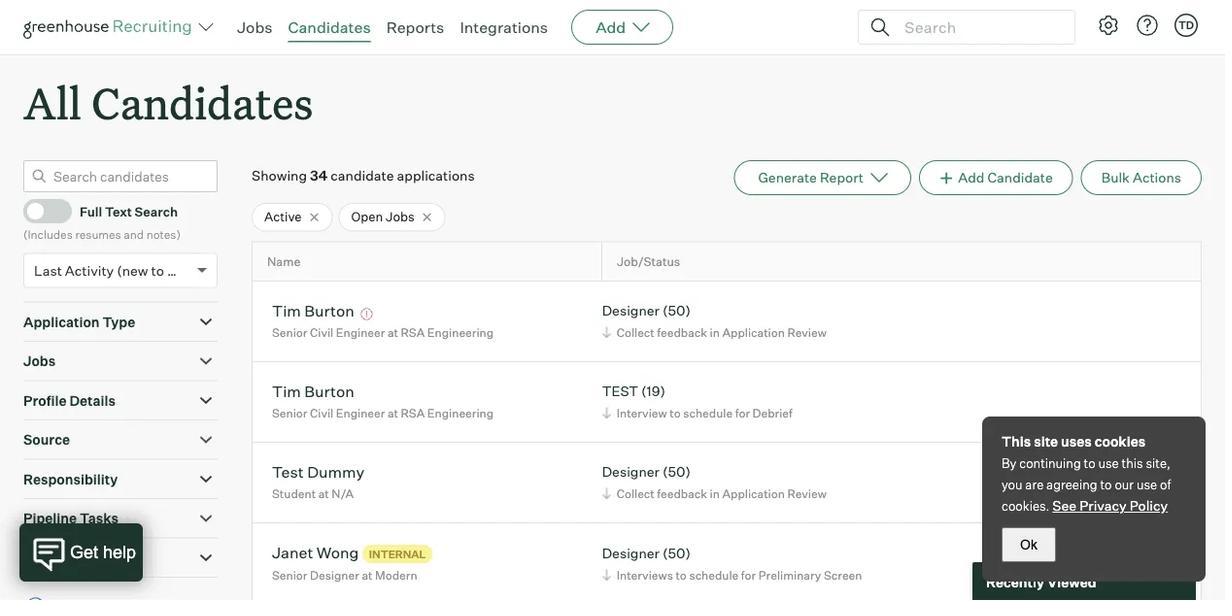 Task type: vqa. For each thing, say whether or not it's contained in the screenshot.
'all' in All primary recruiters button
no



Task type: describe. For each thing, give the bounding box(es) containing it.
tasks
[[80, 510, 119, 527]]

tim for tim burton senior civil engineer at rsa engineering
[[272, 382, 301, 401]]

interview to schedule for debrief link
[[599, 404, 798, 422]]

(includes
[[23, 227, 73, 242]]

at inside tim burton senior civil engineer at rsa engineering
[[388, 406, 398, 420]]

see privacy policy link
[[1053, 497, 1168, 514]]

engineering inside tim burton senior civil engineer at rsa engineering
[[427, 406, 494, 420]]

viewed
[[1047, 574, 1097, 591]]

debrief
[[753, 406, 793, 420]]

interview
[[617, 406, 667, 420]]

0 horizontal spatial jobs
[[23, 353, 56, 370]]

application for senior civil engineer at rsa engineering
[[722, 325, 785, 340]]

text
[[105, 204, 132, 219]]

source
[[23, 432, 70, 449]]

in for senior civil engineer at rsa engineering
[[710, 325, 720, 340]]

type
[[102, 314, 135, 331]]

uses
[[1061, 433, 1092, 450]]

(new
[[117, 262, 148, 279]]

last activity (new to old)
[[34, 262, 192, 279]]

activity
[[65, 262, 114, 279]]

collect for student at n/a
[[617, 486, 655, 501]]

test
[[272, 462, 304, 482]]

for for (50)
[[741, 568, 756, 582]]

generate
[[758, 169, 817, 186]]

actions
[[1133, 169, 1182, 186]]

(19)
[[641, 383, 665, 400]]

active
[[264, 209, 302, 225]]

1 horizontal spatial jobs
[[237, 17, 273, 37]]

tim burton
[[272, 301, 354, 320]]

1 tim burton link from the top
[[272, 301, 354, 323]]

last activity (new to old) option
[[34, 262, 192, 279]]

checkmark image
[[32, 204, 47, 217]]

jobs link
[[237, 17, 273, 37]]

resumes
[[75, 227, 121, 242]]

by continuing to use this site, you are agreeing to our use of cookies.
[[1002, 456, 1171, 514]]

see privacy policy
[[1053, 497, 1168, 514]]

modern
[[375, 569, 417, 583]]

for for (19)
[[735, 406, 750, 420]]

tim burton senior civil engineer at rsa engineering
[[272, 382, 494, 420]]

notes)
[[146, 227, 181, 242]]

bulk
[[1102, 169, 1130, 186]]

2 horizontal spatial jobs
[[386, 209, 415, 225]]

collect for senior civil engineer at rsa engineering
[[617, 325, 655, 340]]

site,
[[1146, 456, 1171, 471]]

review for senior civil engineer at rsa engineering
[[787, 325, 827, 340]]

interviews to schedule for preliminary screen link
[[599, 566, 867, 584]]

this
[[1002, 433, 1031, 450]]

to for designer (50) interviews to schedule for preliminary screen
[[676, 568, 687, 582]]

test (19) interview to schedule for debrief
[[602, 383, 793, 420]]

search
[[135, 204, 178, 219]]

screen
[[824, 568, 862, 582]]

senior civil engineer at rsa engineering
[[272, 325, 494, 340]]

1 vertical spatial candidates
[[91, 74, 313, 131]]

add candidate
[[958, 169, 1053, 186]]

see
[[1053, 497, 1077, 514]]

last
[[34, 262, 62, 279]]

old)
[[167, 262, 192, 279]]

wong
[[317, 543, 359, 562]]

designer down wong
[[310, 569, 359, 583]]

privacy
[[1080, 497, 1127, 514]]

td button
[[1175, 14, 1198, 37]]

greenhouse recruiting image
[[23, 16, 198, 39]]

add for add
[[596, 17, 626, 37]]

policy
[[1130, 497, 1168, 514]]

2 tim burton link from the top
[[272, 382, 354, 404]]

this site uses cookies
[[1002, 433, 1146, 450]]

this
[[1122, 456, 1143, 471]]

34
[[310, 167, 328, 184]]

(50) for tim burton
[[663, 302, 691, 319]]

0 vertical spatial candidates
[[288, 17, 371, 37]]

janet wong
[[272, 543, 359, 562]]

collect feedback in application review link for student at n/a
[[599, 485, 832, 503]]

at left modern
[[362, 569, 373, 583]]

pipeline tasks
[[23, 510, 119, 527]]

all candidates
[[23, 74, 313, 131]]

Search candidates field
[[23, 161, 218, 193]]

profile
[[23, 392, 67, 409]]

schedule for (50)
[[689, 568, 739, 582]]

of
[[1160, 477, 1171, 493]]

1 engineering from the top
[[427, 325, 494, 340]]

showing
[[252, 167, 307, 184]]

continuing
[[1020, 456, 1081, 471]]

ok button
[[1002, 528, 1056, 563]]

reports
[[386, 17, 444, 37]]

profile details
[[23, 392, 116, 409]]

janet
[[272, 543, 313, 562]]

education
[[23, 550, 90, 567]]

1 vertical spatial use
[[1137, 477, 1157, 493]]

candidates link
[[288, 17, 371, 37]]

details
[[69, 392, 116, 409]]

td
[[1179, 18, 1194, 32]]

designer for student at n/a
[[602, 464, 660, 481]]

open
[[351, 209, 383, 225]]

review for student at n/a
[[787, 486, 827, 501]]

schedule for (19)
[[683, 406, 733, 420]]

to for test (19) interview to schedule for debrief
[[670, 406, 681, 420]]



Task type: locate. For each thing, give the bounding box(es) containing it.
for left preliminary
[[741, 568, 756, 582]]

test dummy link
[[272, 462, 365, 485]]

(50) down interview to schedule for debrief link
[[663, 464, 691, 481]]

report
[[820, 169, 864, 186]]

collect down interview
[[617, 486, 655, 501]]

application type
[[23, 314, 135, 331]]

collect up test
[[617, 325, 655, 340]]

review up preliminary
[[787, 486, 827, 501]]

job/status
[[617, 254, 680, 269]]

senior for janet
[[272, 569, 307, 583]]

2 engineering from the top
[[427, 406, 494, 420]]

responsibility
[[23, 471, 118, 488]]

use left of
[[1137, 477, 1157, 493]]

1 senior from the top
[[272, 325, 307, 340]]

0 vertical spatial feedback
[[657, 325, 707, 340]]

burton
[[304, 301, 354, 320], [304, 382, 354, 401]]

0 vertical spatial civil
[[310, 325, 333, 340]]

civil inside tim burton senior civil engineer at rsa engineering
[[310, 406, 333, 420]]

n/a
[[332, 486, 354, 501]]

burton down the senior civil engineer at rsa engineering
[[304, 382, 354, 401]]

0 vertical spatial collect
[[617, 325, 655, 340]]

jobs left candidates "link"
[[237, 17, 273, 37]]

full
[[80, 204, 102, 219]]

janet wong link
[[272, 543, 359, 565]]

2 tim from the top
[[272, 382, 301, 401]]

1 vertical spatial feedback
[[657, 486, 707, 501]]

schedule left debrief
[[683, 406, 733, 420]]

burton left tim burton has been in application review for more than 5 days image
[[304, 301, 354, 320]]

jobs up profile
[[23, 353, 56, 370]]

0 vertical spatial jobs
[[237, 17, 273, 37]]

rsa up tim burton senior civil engineer at rsa engineering
[[401, 325, 425, 340]]

2 vertical spatial (50)
[[663, 545, 691, 562]]

0 horizontal spatial add
[[596, 17, 626, 37]]

1 rsa from the top
[[401, 325, 425, 340]]

2 in from the top
[[710, 486, 720, 501]]

add
[[596, 17, 626, 37], [958, 169, 985, 186]]

to inside designer (50) interviews to schedule for preliminary screen
[[676, 568, 687, 582]]

applications
[[397, 167, 475, 184]]

1 horizontal spatial use
[[1137, 477, 1157, 493]]

1 vertical spatial in
[[710, 486, 720, 501]]

2 civil from the top
[[310, 406, 333, 420]]

to inside test (19) interview to schedule for debrief
[[670, 406, 681, 420]]

designer down job/status
[[602, 302, 660, 319]]

tim burton has been in application review for more than 5 days image
[[358, 309, 375, 320]]

0 vertical spatial collect feedback in application review link
[[599, 323, 832, 342]]

0 vertical spatial burton
[[304, 301, 354, 320]]

2 vertical spatial senior
[[272, 569, 307, 583]]

1 vertical spatial add
[[958, 169, 985, 186]]

to left old)
[[151, 262, 164, 279]]

tim down name
[[272, 301, 301, 320]]

1 in from the top
[[710, 325, 720, 340]]

1 vertical spatial collect
[[617, 486, 655, 501]]

ok
[[1020, 537, 1038, 552]]

add inside "link"
[[958, 169, 985, 186]]

by
[[1002, 456, 1017, 471]]

name
[[267, 254, 300, 269]]

application for student at n/a
[[722, 486, 785, 501]]

schedule right interviews
[[689, 568, 739, 582]]

1 burton from the top
[[304, 301, 354, 320]]

(50) for janet wong
[[663, 545, 691, 562]]

1 vertical spatial (50)
[[663, 464, 691, 481]]

0 vertical spatial schedule
[[683, 406, 733, 420]]

0 vertical spatial for
[[735, 406, 750, 420]]

add inside popup button
[[596, 17, 626, 37]]

2 senior from the top
[[272, 406, 307, 420]]

generate report
[[758, 169, 864, 186]]

collect feedback in application review link
[[599, 323, 832, 342], [599, 485, 832, 503]]

designer for senior civil engineer at rsa engineering
[[602, 302, 660, 319]]

0 vertical spatial engineering
[[427, 325, 494, 340]]

collect feedback in application review link up designer (50) interviews to schedule for preliminary screen
[[599, 485, 832, 503]]

in for student at n/a
[[710, 486, 720, 501]]

candidate
[[331, 167, 394, 184]]

cookies.
[[1002, 498, 1050, 514]]

2 collect feedback in application review link from the top
[[599, 485, 832, 503]]

reports link
[[386, 17, 444, 37]]

1 vertical spatial tim
[[272, 382, 301, 401]]

site
[[1034, 433, 1058, 450]]

0 vertical spatial (50)
[[663, 302, 691, 319]]

our
[[1115, 477, 1134, 493]]

application
[[23, 314, 100, 331], [722, 325, 785, 340], [722, 486, 785, 501]]

senior inside tim burton senior civil engineer at rsa engineering
[[272, 406, 307, 420]]

application down last
[[23, 314, 100, 331]]

0 vertical spatial review
[[787, 325, 827, 340]]

1 review from the top
[[787, 325, 827, 340]]

bulk actions link
[[1081, 161, 1202, 195]]

2 burton from the top
[[304, 382, 354, 401]]

test dummy student at n/a
[[272, 462, 365, 501]]

schedule inside designer (50) interviews to schedule for preliminary screen
[[689, 568, 739, 582]]

you
[[1002, 477, 1023, 493]]

tim for tim burton
[[272, 301, 301, 320]]

0 vertical spatial senior
[[272, 325, 307, 340]]

1 vertical spatial senior
[[272, 406, 307, 420]]

(50)
[[663, 302, 691, 319], [663, 464, 691, 481], [663, 545, 691, 562]]

0 vertical spatial in
[[710, 325, 720, 340]]

configure image
[[1097, 14, 1120, 37]]

tim up test
[[272, 382, 301, 401]]

1 vertical spatial burton
[[304, 382, 354, 401]]

engineering
[[427, 325, 494, 340], [427, 406, 494, 420]]

burton for tim burton senior civil engineer at rsa engineering
[[304, 382, 354, 401]]

to left our
[[1100, 477, 1112, 493]]

candidates right the jobs link
[[288, 17, 371, 37]]

td button
[[1171, 10, 1202, 41]]

2 feedback from the top
[[657, 486, 707, 501]]

1 collect from the top
[[617, 325, 655, 340]]

3 senior from the top
[[272, 569, 307, 583]]

engineer inside tim burton senior civil engineer at rsa engineering
[[336, 406, 385, 420]]

use
[[1098, 456, 1119, 471], [1137, 477, 1157, 493]]

1 vertical spatial review
[[787, 486, 827, 501]]

senior for tim
[[272, 325, 307, 340]]

add for add candidate
[[958, 169, 985, 186]]

senior down janet
[[272, 569, 307, 583]]

for inside test (19) interview to schedule for debrief
[[735, 406, 750, 420]]

1 vertical spatial for
[[741, 568, 756, 582]]

engineer down tim burton has been in application review for more than 5 days image
[[336, 325, 385, 340]]

0 vertical spatial rsa
[[401, 325, 425, 340]]

1 vertical spatial tim burton link
[[272, 382, 354, 404]]

feedback for senior civil engineer at rsa engineering
[[657, 325, 707, 340]]

(50) down job/status
[[663, 302, 691, 319]]

application up designer (50) interviews to schedule for preliminary screen
[[722, 486, 785, 501]]

1 tim from the top
[[272, 301, 301, 320]]

and
[[124, 227, 144, 242]]

all
[[23, 74, 81, 131]]

2 collect from the top
[[617, 486, 655, 501]]

2 (50) from the top
[[663, 464, 691, 481]]

review
[[787, 325, 827, 340], [787, 486, 827, 501]]

feedback up (19)
[[657, 325, 707, 340]]

showing 34 candidate applications
[[252, 167, 475, 184]]

to down uses on the right bottom of the page
[[1084, 456, 1096, 471]]

rsa down the senior civil engineer at rsa engineering
[[401, 406, 425, 420]]

feedback
[[657, 325, 707, 340], [657, 486, 707, 501]]

integrations link
[[460, 17, 548, 37]]

at down the senior civil engineer at rsa engineering
[[388, 406, 398, 420]]

designer down interview
[[602, 464, 660, 481]]

designer inside designer (50) interviews to schedule for preliminary screen
[[602, 545, 660, 562]]

at inside test dummy student at n/a
[[318, 486, 329, 501]]

1 vertical spatial civil
[[310, 406, 333, 420]]

1 collect feedback in application review link from the top
[[599, 323, 832, 342]]

in
[[710, 325, 720, 340], [710, 486, 720, 501]]

candidates
[[288, 17, 371, 37], [91, 74, 313, 131]]

candidate
[[988, 169, 1053, 186]]

0 vertical spatial engineer
[[336, 325, 385, 340]]

bulk actions
[[1102, 169, 1182, 186]]

1 vertical spatial collect feedback in application review link
[[599, 485, 832, 503]]

0 vertical spatial tim burton link
[[272, 301, 354, 323]]

designer (50) collect feedback in application review for senior civil engineer at rsa engineering
[[602, 302, 827, 340]]

0 horizontal spatial use
[[1098, 456, 1119, 471]]

review up debrief
[[787, 325, 827, 340]]

schedule
[[683, 406, 733, 420], [689, 568, 739, 582]]

candidates down the jobs link
[[91, 74, 313, 131]]

add button
[[571, 10, 674, 45]]

1 vertical spatial rsa
[[401, 406, 425, 420]]

1 vertical spatial engineer
[[336, 406, 385, 420]]

1 designer (50) collect feedback in application review from the top
[[602, 302, 827, 340]]

preliminary
[[759, 568, 821, 582]]

0 vertical spatial tim
[[272, 301, 301, 320]]

designer up interviews
[[602, 545, 660, 562]]

designer (50) collect feedback in application review up test (19) interview to schedule for debrief
[[602, 302, 827, 340]]

rsa
[[401, 325, 425, 340], [401, 406, 425, 420]]

1 (50) from the top
[[663, 302, 691, 319]]

tim inside tim burton senior civil engineer at rsa engineering
[[272, 382, 301, 401]]

for
[[735, 406, 750, 420], [741, 568, 756, 582]]

rsa inside tim burton senior civil engineer at rsa engineering
[[401, 406, 425, 420]]

civil up test dummy link
[[310, 406, 333, 420]]

to right interview
[[670, 406, 681, 420]]

2 rsa from the top
[[401, 406, 425, 420]]

are
[[1025, 477, 1044, 493]]

for inside designer (50) interviews to schedule for preliminary screen
[[741, 568, 756, 582]]

2 engineer from the top
[[336, 406, 385, 420]]

to right interviews
[[676, 568, 687, 582]]

Search text field
[[900, 13, 1057, 41]]

feedback down interview to schedule for debrief link
[[657, 486, 707, 501]]

engineer up dummy
[[336, 406, 385, 420]]

candidate reports are now available! apply filters and select "view in app" element
[[734, 161, 911, 195]]

to
[[151, 262, 164, 279], [670, 406, 681, 420], [1084, 456, 1096, 471], [1100, 477, 1112, 493], [676, 568, 687, 582]]

in up test (19) interview to schedule for debrief
[[710, 325, 720, 340]]

integrations
[[460, 17, 548, 37]]

feedback for student at n/a
[[657, 486, 707, 501]]

(50) up interviews
[[663, 545, 691, 562]]

student
[[272, 486, 316, 501]]

senior down tim burton
[[272, 325, 307, 340]]

2 vertical spatial jobs
[[23, 353, 56, 370]]

senior up test
[[272, 406, 307, 420]]

0 vertical spatial use
[[1098, 456, 1119, 471]]

collect feedback in application review link for senior civil engineer at rsa engineering
[[599, 323, 832, 342]]

at left n/a
[[318, 486, 329, 501]]

designer (50) collect feedback in application review
[[602, 302, 827, 340], [602, 464, 827, 501]]

designer (50) collect feedback in application review down interview to schedule for debrief link
[[602, 464, 827, 501]]

for left debrief
[[735, 406, 750, 420]]

add candidate link
[[919, 161, 1073, 195]]

designer (50) interviews to schedule for preliminary screen
[[602, 545, 862, 582]]

1 vertical spatial engineering
[[427, 406, 494, 420]]

2 designer (50) collect feedback in application review from the top
[[602, 464, 827, 501]]

cookies
[[1095, 433, 1146, 450]]

tim burton link left tim burton has been in application review for more than 5 days image
[[272, 301, 354, 323]]

full text search (includes resumes and notes)
[[23, 204, 181, 242]]

1 vertical spatial jobs
[[386, 209, 415, 225]]

agreeing
[[1047, 477, 1098, 493]]

tim burton link up test dummy link
[[272, 382, 354, 404]]

senior designer at modern
[[272, 569, 417, 583]]

at up tim burton senior civil engineer at rsa engineering
[[388, 325, 398, 340]]

1 civil from the top
[[310, 325, 333, 340]]

1 engineer from the top
[[336, 325, 385, 340]]

1 feedback from the top
[[657, 325, 707, 340]]

schedule inside test (19) interview to schedule for debrief
[[683, 406, 733, 420]]

generate report button
[[734, 161, 911, 195]]

burton inside tim burton senior civil engineer at rsa engineering
[[304, 382, 354, 401]]

recently viewed
[[986, 574, 1097, 591]]

internal
[[369, 548, 426, 561]]

3 (50) from the top
[[663, 545, 691, 562]]

in up designer (50) interviews to schedule for preliminary screen
[[710, 486, 720, 501]]

dummy
[[307, 462, 365, 482]]

1 vertical spatial schedule
[[689, 568, 739, 582]]

application up debrief
[[722, 325, 785, 340]]

jobs right open
[[386, 209, 415, 225]]

1 horizontal spatial add
[[958, 169, 985, 186]]

civil down tim burton
[[310, 325, 333, 340]]

interviews
[[617, 568, 673, 582]]

0 vertical spatial add
[[596, 17, 626, 37]]

use left this
[[1098, 456, 1119, 471]]

open jobs
[[351, 209, 415, 225]]

burton for tim burton
[[304, 301, 354, 320]]

1 vertical spatial designer (50) collect feedback in application review
[[602, 464, 827, 501]]

(50) inside designer (50) interviews to schedule for preliminary screen
[[663, 545, 691, 562]]

collect feedback in application review link up test (19) interview to schedule for debrief
[[599, 323, 832, 342]]

0 vertical spatial designer (50) collect feedback in application review
[[602, 302, 827, 340]]

to for last activity (new to old)
[[151, 262, 164, 279]]

designer (50) collect feedback in application review for student at n/a
[[602, 464, 827, 501]]

designer for senior designer at modern
[[602, 545, 660, 562]]

2 review from the top
[[787, 486, 827, 501]]

recently
[[986, 574, 1045, 591]]



